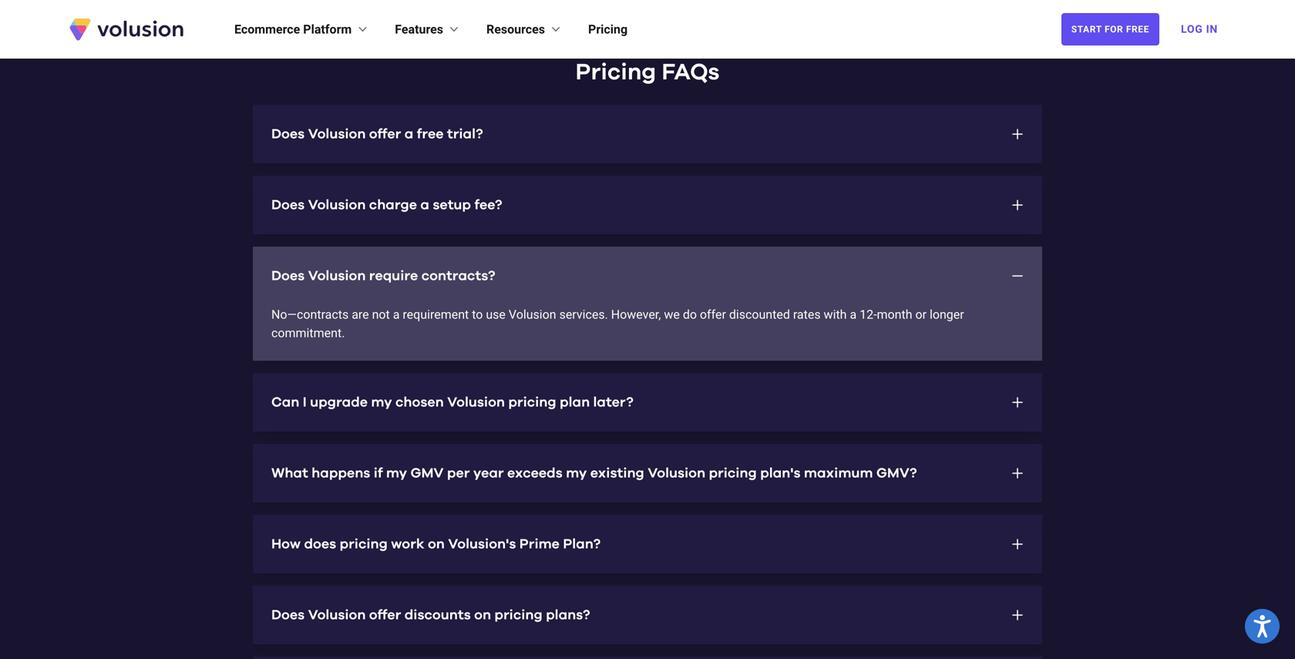 Task type: locate. For each thing, give the bounding box(es) containing it.
on right work
[[428, 537, 445, 551]]

fee?
[[474, 198, 502, 212]]

however,
[[611, 307, 661, 322]]

in
[[1206, 23, 1218, 35]]

offer
[[369, 127, 401, 141], [700, 307, 726, 322], [369, 608, 401, 622]]

my for gmv
[[386, 466, 407, 480]]

use
[[486, 307, 506, 322]]

pricing for pricing faqs
[[576, 61, 656, 84]]

2 does from the top
[[271, 198, 305, 212]]

my inside button
[[371, 395, 392, 409]]

plan's
[[760, 466, 801, 480]]

can i upgrade my chosen volusion pricing plan later? button
[[253, 373, 1042, 432]]

upgrade
[[310, 395, 368, 409]]

maximum
[[804, 466, 873, 480]]

open accessibe: accessibility options, statement and help image
[[1254, 615, 1271, 638]]

what happens if my gmv per year exceeds my existing volusion pricing plan's maximum gmv? button
[[253, 444, 1042, 503]]

year
[[473, 466, 504, 480]]

0 horizontal spatial on
[[428, 537, 445, 551]]

volusion inside button
[[447, 395, 505, 409]]

offer left free
[[369, 127, 401, 141]]

1 vertical spatial offer
[[700, 307, 726, 322]]

offer for does volusion offer a free trial?
[[369, 127, 401, 141]]

happens
[[312, 466, 370, 480]]

1 does from the top
[[271, 127, 305, 141]]

faqs
[[662, 61, 720, 84]]

on
[[428, 537, 445, 551], [474, 608, 491, 622]]

features button
[[395, 20, 462, 39]]

a
[[405, 127, 413, 141], [420, 198, 429, 212], [393, 307, 400, 322], [850, 307, 857, 322]]

or
[[915, 307, 927, 322]]

no—contracts are not a requirement to use volusion services. however, we do offer discounted rates with a 12-month or longer commitment.
[[271, 307, 964, 340]]

does volusion offer discounts on pricing plans? button
[[253, 586, 1042, 644]]

start
[[1071, 24, 1102, 35]]

does for does volusion require contracts?
[[271, 269, 305, 283]]

pricing left plans?
[[494, 608, 543, 622]]

my
[[371, 395, 392, 409], [386, 466, 407, 480], [566, 466, 587, 480]]

pricing down pricing link
[[576, 61, 656, 84]]

on right "discounts"
[[474, 608, 491, 622]]

month
[[877, 307, 912, 322]]

1 vertical spatial on
[[474, 608, 491, 622]]

services.
[[559, 307, 608, 322]]

on for work
[[428, 537, 445, 551]]

a for offer
[[405, 127, 413, 141]]

does volusion offer discounts on pricing plans?
[[271, 608, 590, 622]]

resources
[[486, 22, 545, 37]]

pricing up pricing faqs
[[588, 22, 628, 37]]

pricing left the plan's at the bottom
[[709, 466, 757, 480]]

no—contracts
[[271, 307, 349, 322]]

plan?
[[563, 537, 601, 551]]

my left the chosen
[[371, 395, 392, 409]]

start for free
[[1071, 24, 1149, 35]]

pricing inside button
[[508, 395, 556, 409]]

offer right do
[[700, 307, 726, 322]]

pricing right the does
[[340, 537, 388, 551]]

my right if
[[386, 466, 407, 480]]

i
[[303, 395, 307, 409]]

pricing left plan
[[508, 395, 556, 409]]

0 vertical spatial pricing
[[588, 22, 628, 37]]

a left free
[[405, 127, 413, 141]]

volusion's
[[448, 537, 516, 551]]

0 vertical spatial offer
[[369, 127, 401, 141]]

work
[[391, 537, 424, 551]]

volusion
[[308, 127, 366, 141], [308, 198, 366, 212], [308, 269, 366, 283], [509, 307, 556, 322], [447, 395, 505, 409], [648, 466, 705, 480], [308, 608, 366, 622]]

3 does from the top
[[271, 269, 305, 283]]

a left 'setup'
[[420, 198, 429, 212]]

for
[[1105, 24, 1123, 35]]

charge
[[369, 198, 417, 212]]

longer
[[930, 307, 964, 322]]

pricing
[[508, 395, 556, 409], [709, 466, 757, 480], [340, 537, 388, 551], [494, 608, 543, 622]]

pricing for pricing
[[588, 22, 628, 37]]

gmv
[[411, 466, 444, 480]]

exceeds
[[507, 466, 563, 480]]

1 vertical spatial pricing
[[576, 61, 656, 84]]

how does pricing work on volusion's prime plan?
[[271, 537, 601, 551]]

does
[[304, 537, 336, 551]]

are
[[352, 307, 369, 322]]

how
[[271, 537, 301, 551]]

a left the 12-
[[850, 307, 857, 322]]

per
[[447, 466, 470, 480]]

does volusion offer a free trial?
[[271, 127, 483, 141]]

offer left "discounts"
[[369, 608, 401, 622]]

platform
[[303, 22, 352, 37]]

pricing
[[588, 22, 628, 37], [576, 61, 656, 84]]

2 vertical spatial offer
[[369, 608, 401, 622]]

start for free link
[[1061, 13, 1159, 45]]

we
[[664, 307, 680, 322]]

does for does volusion offer discounts on pricing plans?
[[271, 608, 305, 622]]

my left existing
[[566, 466, 587, 480]]

a right not
[[393, 307, 400, 322]]

not
[[372, 307, 390, 322]]

trial?
[[447, 127, 483, 141]]

0 vertical spatial on
[[428, 537, 445, 551]]

1 horizontal spatial on
[[474, 608, 491, 622]]

does
[[271, 127, 305, 141], [271, 198, 305, 212], [271, 269, 305, 283], [271, 608, 305, 622]]

4 does from the top
[[271, 608, 305, 622]]

12-
[[860, 307, 877, 322]]



Task type: describe. For each thing, give the bounding box(es) containing it.
does for does volusion offer a free trial?
[[271, 127, 305, 141]]

on for discounts
[[474, 608, 491, 622]]

requirement
[[403, 307, 469, 322]]

do
[[683, 307, 697, 322]]

does volusion charge a setup fee? button
[[253, 176, 1042, 234]]

log in link
[[1172, 12, 1227, 46]]

contracts?
[[421, 269, 495, 283]]

commitment.
[[271, 326, 345, 340]]

later?
[[593, 395, 634, 409]]

log
[[1181, 23, 1203, 35]]

free
[[1126, 24, 1149, 35]]

free
[[417, 127, 444, 141]]

offer inside no—contracts are not a requirement to use volusion services. however, we do offer discounted rates with a 12-month or longer commitment.
[[700, 307, 726, 322]]

to
[[472, 307, 483, 322]]

plans?
[[546, 608, 590, 622]]

ecommerce
[[234, 22, 300, 37]]

does for does volusion charge a setup fee?
[[271, 198, 305, 212]]

resources button
[[486, 20, 564, 39]]

prime
[[519, 537, 560, 551]]

can
[[271, 395, 299, 409]]

does volusion offer a free trial? button
[[253, 105, 1042, 163]]

what happens if my gmv per year exceeds my existing volusion pricing plan's maximum gmv?
[[271, 466, 917, 480]]

does volusion require contracts? button
[[253, 247, 1042, 305]]

does volusion charge a setup fee?
[[271, 198, 502, 212]]

discounted
[[729, 307, 790, 322]]

pricing faqs
[[576, 61, 720, 84]]

log in
[[1181, 23, 1218, 35]]

volusion inside no—contracts are not a requirement to use volusion services. however, we do offer discounted rates with a 12-month or longer commitment.
[[509, 307, 556, 322]]

pricing link
[[588, 20, 628, 39]]

can i upgrade my chosen volusion pricing plan later?
[[271, 395, 634, 409]]

gmv?
[[876, 466, 917, 480]]

chosen
[[395, 395, 444, 409]]

a for charge
[[420, 198, 429, 212]]

with
[[824, 307, 847, 322]]

require
[[369, 269, 418, 283]]

rates
[[793, 307, 821, 322]]

a for not
[[393, 307, 400, 322]]

features
[[395, 22, 443, 37]]

existing
[[590, 466, 644, 480]]

my for chosen
[[371, 395, 392, 409]]

if
[[374, 466, 383, 480]]

discounts
[[405, 608, 471, 622]]

setup
[[433, 198, 471, 212]]

offer for does volusion offer discounts on pricing plans?
[[369, 608, 401, 622]]

ecommerce platform button
[[234, 20, 370, 39]]

ecommerce platform
[[234, 22, 352, 37]]

what
[[271, 466, 308, 480]]

plan
[[560, 395, 590, 409]]

does volusion require contracts?
[[271, 269, 495, 283]]

how does pricing work on volusion's prime plan? button
[[253, 515, 1042, 574]]



Task type: vqa. For each thing, say whether or not it's contained in the screenshot.
Volusion
yes



